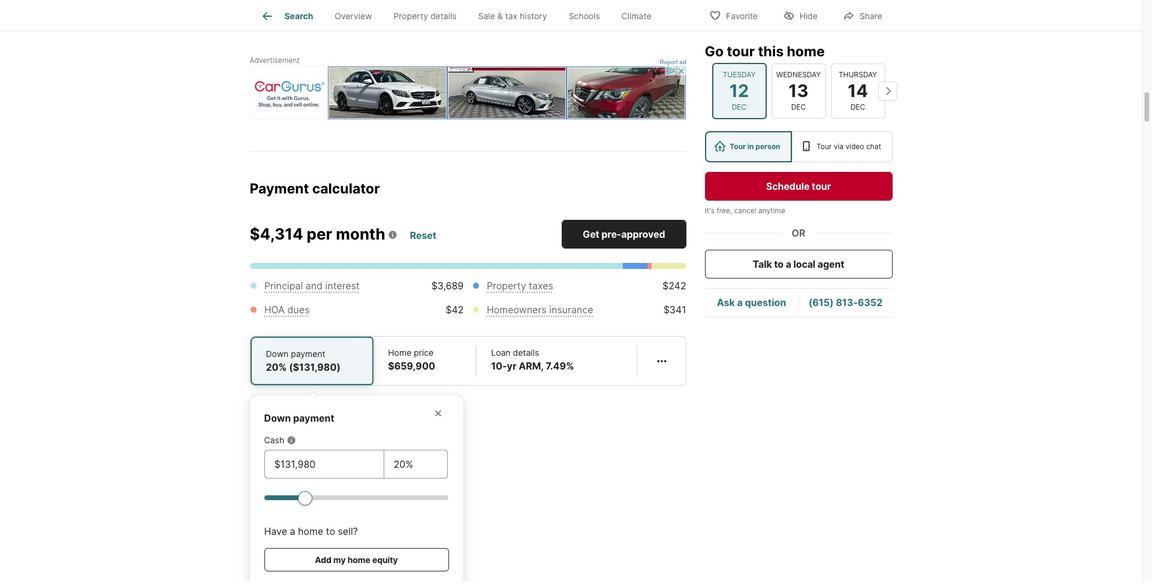 Task type: locate. For each thing, give the bounding box(es) containing it.
tour left via
[[817, 142, 832, 151]]

1 vertical spatial tour
[[812, 181, 831, 193]]

1 vertical spatial home
[[298, 526, 323, 538]]

principal and interest
[[264, 280, 360, 292]]

wednesday 13 dec
[[777, 70, 821, 112]]

schools tab
[[558, 2, 611, 31]]

this
[[758, 43, 784, 60]]

1 horizontal spatial to
[[775, 259, 784, 271]]

hide button
[[773, 3, 828, 27]]

homeowners
[[487, 304, 547, 316]]

tour left in
[[730, 142, 746, 151]]

2 horizontal spatial dec
[[851, 103, 866, 112]]

property
[[394, 11, 428, 21], [487, 280, 526, 292]]

home up wednesday at the top of page
[[787, 43, 825, 60]]

1 horizontal spatial dec
[[792, 103, 806, 112]]

sale
[[478, 11, 495, 21]]

to left sell?
[[326, 526, 335, 538]]

a for ask a question
[[737, 297, 743, 309]]

tooltip
[[250, 386, 686, 582]]

taxes
[[529, 280, 554, 292]]

2 vertical spatial home
[[348, 556, 371, 566]]

details for loan details 10-yr arm, 7.49%
[[513, 348, 539, 358]]

down inside the "down payment 20% ($131,980)"
[[266, 349, 289, 359]]

details inside the loan details 10-yr arm, 7.49%
[[513, 348, 539, 358]]

0 horizontal spatial tour
[[730, 142, 746, 151]]

1 horizontal spatial a
[[737, 297, 743, 309]]

tour right schedule on the top right
[[812, 181, 831, 193]]

loan
[[491, 348, 511, 358]]

2 vertical spatial a
[[290, 526, 295, 538]]

arm,
[[519, 361, 544, 373]]

0 vertical spatial details
[[431, 11, 457, 21]]

0 vertical spatial payment
[[291, 349, 326, 359]]

down for down payment
[[264, 413, 291, 425]]

down up "cash"
[[264, 413, 291, 425]]

wednesday
[[777, 70, 821, 79]]

advertisement
[[250, 55, 300, 64]]

details inside tab
[[431, 11, 457, 21]]

0 horizontal spatial a
[[290, 526, 295, 538]]

1 vertical spatial a
[[737, 297, 743, 309]]

details left sale
[[431, 11, 457, 21]]

home inside button
[[348, 556, 371, 566]]

tooltip containing down payment
[[250, 386, 686, 582]]

a right ask at bottom right
[[737, 297, 743, 309]]

payment down ($131,980)
[[293, 413, 335, 425]]

it's free, cancel anytime
[[705, 206, 786, 215]]

1 vertical spatial property
[[487, 280, 526, 292]]

1 vertical spatial down
[[264, 413, 291, 425]]

dec down 14
[[851, 103, 866, 112]]

property details
[[394, 11, 457, 21]]

None text field
[[274, 458, 374, 472]]

go
[[705, 43, 724, 60]]

tour for go
[[727, 43, 755, 60]]

tax
[[505, 11, 518, 21]]

a left local
[[786, 259, 792, 271]]

tour via video chat
[[817, 142, 882, 151]]

via
[[834, 142, 844, 151]]

sale & tax history tab
[[468, 2, 558, 31]]

a for have a home to sell?
[[290, 526, 295, 538]]

tab list
[[250, 0, 672, 31]]

tour in person option
[[705, 131, 793, 163]]

person
[[756, 142, 781, 151]]

homeowners insurance link
[[487, 304, 594, 316]]

schools
[[569, 11, 600, 21]]

share
[[860, 10, 883, 21]]

payment up ($131,980)
[[291, 349, 326, 359]]

1 tour from the left
[[730, 142, 746, 151]]

0 vertical spatial tour
[[727, 43, 755, 60]]

None button
[[712, 63, 767, 119], [772, 63, 826, 119], [831, 63, 886, 119], [712, 63, 767, 119], [772, 63, 826, 119], [831, 63, 886, 119]]

favorite
[[726, 10, 758, 21]]

tour inside button
[[812, 181, 831, 193]]

20%
[[266, 362, 287, 374]]

0 horizontal spatial property
[[394, 11, 428, 21]]

(615)
[[809, 297, 834, 309]]

tour for schedule
[[812, 181, 831, 193]]

and
[[306, 280, 323, 292]]

property taxes
[[487, 280, 554, 292]]

tour in person
[[730, 142, 781, 151]]

it's
[[705, 206, 715, 215]]

$4,314 per month
[[250, 225, 386, 244]]

0 vertical spatial home
[[787, 43, 825, 60]]

0 horizontal spatial tour
[[727, 43, 755, 60]]

tour
[[727, 43, 755, 60], [812, 181, 831, 193]]

0 vertical spatial down
[[266, 349, 289, 359]]

1 horizontal spatial tour
[[812, 181, 831, 193]]

a inside tooltip
[[290, 526, 295, 538]]

tour up tuesday on the right top of the page
[[727, 43, 755, 60]]

dec inside the wednesday 13 dec
[[792, 103, 806, 112]]

list box
[[705, 131, 893, 163]]

principal
[[264, 280, 303, 292]]

2 horizontal spatial home
[[787, 43, 825, 60]]

overview tab
[[324, 2, 383, 31]]

property inside tab
[[394, 11, 428, 21]]

property for property taxes
[[487, 280, 526, 292]]

to right talk
[[775, 259, 784, 271]]

tuesday 12 dec
[[723, 70, 756, 112]]

ask a question link
[[717, 297, 787, 309]]

2 horizontal spatial a
[[786, 259, 792, 271]]

dec inside thursday 14 dec
[[851, 103, 866, 112]]

dec inside tuesday 12 dec
[[732, 103, 747, 112]]

price
[[414, 348, 434, 358]]

insurance
[[550, 304, 594, 316]]

0 vertical spatial property
[[394, 11, 428, 21]]

2 tour from the left
[[817, 142, 832, 151]]

property up homeowners on the bottom left of the page
[[487, 280, 526, 292]]

0 vertical spatial a
[[786, 259, 792, 271]]

1 vertical spatial to
[[326, 526, 335, 538]]

question
[[745, 297, 787, 309]]

dec down "12"
[[732, 103, 747, 112]]

next image
[[878, 81, 898, 101]]

1 dec from the left
[[732, 103, 747, 112]]

dec for 13
[[792, 103, 806, 112]]

0 horizontal spatial details
[[431, 11, 457, 21]]

0 horizontal spatial home
[[298, 526, 323, 538]]

talk
[[753, 259, 772, 271]]

hoa
[[264, 304, 285, 316]]

chat
[[867, 142, 882, 151]]

a right have
[[290, 526, 295, 538]]

1 vertical spatial payment
[[293, 413, 335, 425]]

1 horizontal spatial home
[[348, 556, 371, 566]]

$3,689
[[432, 280, 464, 292]]

home for add my home equity
[[348, 556, 371, 566]]

0 horizontal spatial dec
[[732, 103, 747, 112]]

down payment
[[264, 413, 335, 425]]

schedule tour button
[[705, 172, 893, 201]]

tour via video chat option
[[793, 131, 893, 163]]

1 vertical spatial details
[[513, 348, 539, 358]]

go tour this home
[[705, 43, 825, 60]]

dec
[[732, 103, 747, 112], [792, 103, 806, 112], [851, 103, 866, 112]]

0 horizontal spatial to
[[326, 526, 335, 538]]

cancel
[[735, 206, 757, 215]]

tab list containing search
[[250, 0, 672, 31]]

tour for tour in person
[[730, 142, 746, 151]]

have a home to sell?
[[264, 526, 358, 538]]

($131,980)
[[289, 362, 341, 374]]

home up add
[[298, 526, 323, 538]]

details up the arm,
[[513, 348, 539, 358]]

1 horizontal spatial property
[[487, 280, 526, 292]]

share button
[[833, 3, 893, 27]]

down up 20%
[[266, 349, 289, 359]]

or
[[792, 227, 806, 239]]

1 horizontal spatial details
[[513, 348, 539, 358]]

dec down 13 in the top of the page
[[792, 103, 806, 112]]

2 dec from the left
[[792, 103, 806, 112]]

3 dec from the left
[[851, 103, 866, 112]]

dues
[[288, 304, 310, 316]]

home right my
[[348, 556, 371, 566]]

tour
[[730, 142, 746, 151], [817, 142, 832, 151]]

payment
[[250, 180, 309, 197]]

down payment 20% ($131,980)
[[266, 349, 341, 374]]

payment inside the "down payment 20% ($131,980)"
[[291, 349, 326, 359]]

1 horizontal spatial tour
[[817, 142, 832, 151]]

hoa dues
[[264, 304, 310, 316]]

home
[[787, 43, 825, 60], [298, 526, 323, 538], [348, 556, 371, 566]]

14
[[848, 80, 868, 101]]

report
[[660, 58, 678, 65]]

None text field
[[394, 458, 438, 472]]

to
[[775, 259, 784, 271], [326, 526, 335, 538]]

property right overview
[[394, 11, 428, 21]]



Task type: vqa. For each thing, say whether or not it's contained in the screenshot.
the Thursday 14 Dec
yes



Task type: describe. For each thing, give the bounding box(es) containing it.
month
[[336, 225, 386, 244]]

payment for down payment 20% ($131,980)
[[291, 349, 326, 359]]

7.49%
[[546, 361, 574, 373]]

property taxes link
[[487, 280, 554, 292]]

home price $659,900
[[388, 348, 435, 373]]

(615) 813-6352
[[809, 297, 883, 309]]

calculator
[[312, 180, 380, 197]]

agent
[[818, 259, 845, 271]]

ask
[[717, 297, 735, 309]]

payment for down payment
[[293, 413, 335, 425]]

favorite button
[[699, 3, 768, 27]]

tour for tour via video chat
[[817, 142, 832, 151]]

report ad button
[[660, 58, 686, 67]]

interest
[[325, 280, 360, 292]]

schedule tour
[[766, 181, 831, 193]]

ad region
[[250, 66, 686, 120]]

Down Payment Slider range field
[[264, 491, 449, 506]]

property for property details
[[394, 11, 428, 21]]

sale & tax history
[[478, 11, 547, 21]]

anytime
[[759, 206, 786, 215]]

reset button
[[410, 225, 437, 246]]

climate
[[622, 11, 652, 21]]

search
[[285, 11, 313, 21]]

have
[[264, 526, 287, 538]]

homeowners insurance
[[487, 304, 594, 316]]

yr
[[507, 361, 517, 373]]

ad
[[680, 58, 686, 65]]

$4,314
[[250, 225, 303, 244]]

equity
[[372, 556, 398, 566]]

none text field inside tooltip
[[394, 458, 438, 472]]

details for property details
[[431, 11, 457, 21]]

dec for 14
[[851, 103, 866, 112]]

get pre-approved button
[[562, 220, 687, 249]]

loan details 10-yr arm, 7.49%
[[491, 348, 574, 373]]

history
[[520, 11, 547, 21]]

12
[[730, 80, 749, 101]]

talk to a local agent
[[753, 259, 845, 271]]

free,
[[717, 206, 733, 215]]

down for down payment 20% ($131,980)
[[266, 349, 289, 359]]

add my home equity
[[315, 556, 398, 566]]

cash
[[264, 436, 284, 446]]

talk to a local agent link
[[705, 250, 893, 279]]

(615) 813-6352 link
[[809, 297, 883, 309]]

my
[[334, 556, 346, 566]]

home for have a home to sell?
[[298, 526, 323, 538]]

per
[[307, 225, 332, 244]]

6352
[[858, 297, 883, 309]]

video
[[846, 142, 865, 151]]

schedule
[[766, 181, 810, 193]]

search link
[[261, 9, 313, 23]]

local
[[794, 259, 816, 271]]

climate tab
[[611, 2, 663, 31]]

0 vertical spatial to
[[775, 259, 784, 271]]

list box containing tour in person
[[705, 131, 893, 163]]

&
[[498, 11, 503, 21]]

$341
[[664, 304, 687, 316]]

13
[[789, 80, 809, 101]]

property details tab
[[383, 2, 468, 31]]

report ad
[[660, 58, 686, 65]]

overview
[[335, 11, 372, 21]]

$659,900
[[388, 361, 435, 373]]

add my home equity button
[[264, 549, 449, 572]]

payment calculator
[[250, 180, 380, 197]]

dec for 12
[[732, 103, 747, 112]]

10-
[[491, 361, 507, 373]]

get pre-approved
[[583, 229, 665, 241]]

$242
[[663, 280, 687, 292]]

ask a question
[[717, 297, 787, 309]]

pre-
[[602, 229, 622, 241]]

in
[[748, 142, 754, 151]]

813-
[[836, 297, 858, 309]]

home
[[388, 348, 412, 358]]

thursday 14 dec
[[839, 70, 878, 112]]

reset
[[410, 230, 437, 242]]

add
[[315, 556, 332, 566]]

principal and interest link
[[264, 280, 360, 292]]

get
[[583, 229, 600, 241]]



